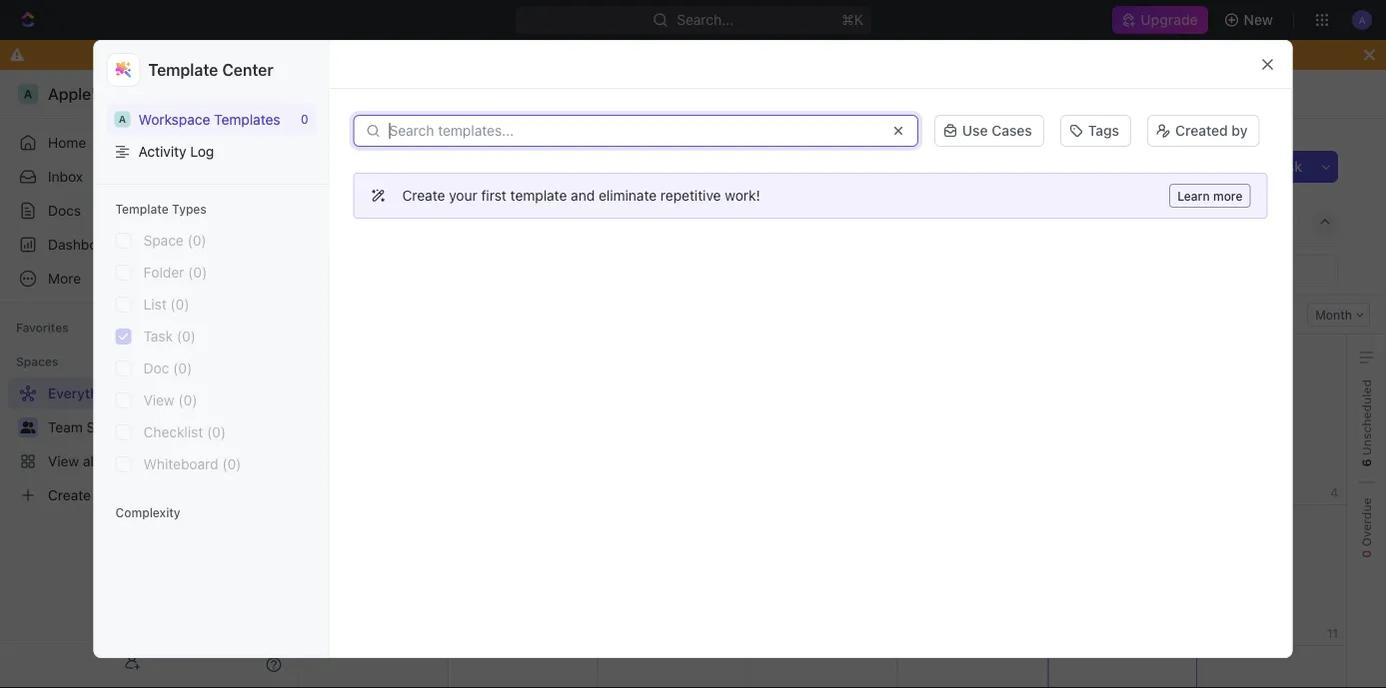 Task type: locate. For each thing, give the bounding box(es) containing it.
do
[[481, 46, 500, 63]]

1 vertical spatial hide
[[1150, 214, 1181, 230]]

0 right templates
[[301, 112, 308, 126]]

list
[[373, 214, 397, 230], [143, 297, 167, 313]]

list down folder
[[143, 297, 167, 313]]

Search tasks... text field
[[1138, 256, 1338, 286]]

(0) down types
[[188, 233, 207, 249]]

sunday
[[309, 339, 355, 354]]

today
[[323, 308, 358, 322]]

use cases button
[[927, 113, 1053, 149]]

do you want to enable browser notifications? enable hide this
[[481, 46, 905, 63]]

view
[[143, 392, 175, 409]]

favorites
[[16, 321, 69, 335]]

customize
[[1217, 214, 1287, 230]]

template center
[[148, 60, 274, 79]]

log
[[190, 143, 214, 160]]

notifications?
[[689, 46, 778, 63]]

(0) for whiteboard (0)
[[222, 456, 241, 473]]

list (0)
[[143, 297, 189, 313]]

task right add
[[1272, 158, 1303, 175]]

add
[[1242, 158, 1269, 175]]

by
[[1232, 122, 1248, 139]]

activity
[[138, 143, 187, 160]]

row
[[299, 335, 1348, 506], [299, 506, 1348, 647], [299, 647, 1348, 689]]

tree
[[8, 378, 290, 512]]

task
[[1272, 158, 1303, 175], [143, 329, 173, 345]]

use
[[963, 122, 988, 139]]

learn more link
[[1170, 184, 1251, 208]]

doc for doc
[[708, 214, 735, 230]]

None checkbox
[[115, 297, 131, 313], [115, 361, 131, 377], [115, 425, 131, 441], [115, 297, 131, 313], [115, 361, 131, 377], [115, 425, 131, 441]]

doc (0)
[[143, 361, 192, 377]]

this
[[881, 46, 905, 63]]

mind map link
[[603, 208, 671, 236]]

0 vertical spatial doc
[[708, 214, 735, 230]]

(0) for checklist (0)
[[207, 424, 226, 441]]

0 down "6"
[[1360, 551, 1374, 559]]

first
[[481, 187, 507, 204]]

you
[[504, 46, 527, 63]]

today button
[[315, 303, 366, 327]]

mind map
[[607, 214, 671, 230]]

browser
[[632, 46, 685, 63]]

0 vertical spatial template
[[148, 60, 218, 79]]

1 vertical spatial 0
[[1360, 551, 1374, 559]]

(0) right whiteboard
[[222, 456, 241, 473]]

board
[[434, 214, 473, 230]]

1 vertical spatial task
[[143, 329, 173, 345]]

hide
[[847, 46, 877, 63], [1150, 214, 1181, 230]]

template
[[148, 60, 218, 79], [115, 202, 169, 216]]

(0) up view (0)
[[173, 361, 192, 377]]

search...
[[677, 11, 734, 28]]

whiteboard
[[143, 456, 219, 473]]

1 horizontal spatial 0
[[1360, 551, 1374, 559]]

hide button
[[1126, 208, 1187, 236]]

work!
[[725, 187, 761, 204]]

your
[[449, 187, 478, 204]]

templates
[[214, 111, 281, 127]]

task (0)
[[143, 329, 196, 345]]

task down list (0)
[[143, 329, 173, 345]]

1 horizontal spatial hide
[[1150, 214, 1181, 230]]

0 horizontal spatial 0
[[301, 112, 308, 126]]

(0) down folder (0)
[[170, 297, 189, 313]]

to
[[567, 46, 580, 63]]

eliminate
[[599, 187, 657, 204]]

1 horizontal spatial doc
[[708, 214, 735, 230]]

0 vertical spatial hide
[[847, 46, 877, 63]]

None checkbox
[[115, 233, 131, 249], [115, 265, 131, 281], [115, 329, 131, 345], [115, 393, 131, 409], [115, 457, 131, 473], [115, 233, 131, 249], [115, 265, 131, 281], [115, 329, 131, 345], [115, 393, 131, 409], [115, 457, 131, 473]]

(0) right folder
[[188, 265, 207, 281]]

1 vertical spatial doc
[[143, 361, 169, 377]]

everything
[[316, 85, 387, 102], [347, 149, 490, 182]]

board link
[[430, 208, 473, 236]]

0 horizontal spatial doc
[[143, 361, 169, 377]]

(0) for folder (0)
[[188, 265, 207, 281]]

0 vertical spatial 0
[[301, 112, 308, 126]]

search button
[[1044, 208, 1122, 236]]

enable
[[792, 46, 837, 63]]

template up workspace
[[148, 60, 218, 79]]

list left 'board' link
[[373, 214, 397, 230]]

doc down work!
[[708, 214, 735, 230]]

(0) right view
[[178, 392, 197, 409]]

(0) up doc (0)
[[177, 329, 196, 345]]

1 horizontal spatial task
[[1272, 158, 1303, 175]]

template down the inbox link
[[115, 202, 169, 216]]

(0) up whiteboard (0) in the bottom of the page
[[207, 424, 226, 441]]

0 vertical spatial list
[[373, 214, 397, 230]]

0 horizontal spatial list
[[143, 297, 167, 313]]

1 vertical spatial list
[[143, 297, 167, 313]]

0 vertical spatial everything
[[316, 85, 387, 102]]

folder (0)
[[143, 265, 207, 281]]

3 row from the top
[[299, 647, 1348, 689]]

0 horizontal spatial hide
[[847, 46, 877, 63]]

0 vertical spatial task
[[1272, 158, 1303, 175]]

hide down learn
[[1150, 214, 1181, 230]]

cell
[[448, 335, 599, 505], [598, 335, 748, 505], [747, 335, 898, 505], [897, 335, 1048, 505], [1047, 335, 1198, 505], [448, 506, 599, 646], [598, 506, 748, 646], [747, 506, 898, 646], [897, 506, 1048, 646], [1047, 506, 1198, 646]]

folder
[[143, 265, 184, 281]]

task inside button
[[1272, 158, 1303, 175]]

doc up view
[[143, 361, 169, 377]]

1 vertical spatial template
[[115, 202, 169, 216]]

learn more
[[1178, 189, 1243, 203]]

(0)
[[188, 233, 207, 249], [188, 265, 207, 281], [170, 297, 189, 313], [177, 329, 196, 345], [173, 361, 192, 377], [178, 392, 197, 409], [207, 424, 226, 441], [222, 456, 241, 473]]

template types
[[115, 202, 207, 216]]

template
[[511, 187, 567, 204]]

created by button
[[1140, 113, 1268, 149]]

tree inside the sidebar navigation
[[8, 378, 290, 512]]

0
[[301, 112, 308, 126], [1360, 551, 1374, 559]]

workspace
[[138, 111, 210, 127]]

1 horizontal spatial list
[[373, 214, 397, 230]]

hide left this
[[847, 46, 877, 63]]

1 vertical spatial everything
[[347, 149, 490, 182]]



Task type: describe. For each thing, give the bounding box(es) containing it.
add task button
[[1230, 151, 1315, 183]]

everything link
[[311, 82, 392, 106]]

use cases
[[963, 122, 1033, 139]]

upgrade
[[1141, 11, 1198, 28]]

(0) for view (0)
[[178, 392, 197, 409]]

list for list
[[373, 214, 397, 230]]

repetitive
[[661, 187, 721, 204]]

template for template types
[[115, 202, 169, 216]]

mind
[[607, 214, 639, 230]]

want
[[531, 46, 563, 63]]

inbox link
[[8, 161, 290, 193]]

a
[[119, 113, 126, 125]]

2 row from the top
[[299, 506, 1348, 647]]

6
[[1360, 459, 1374, 467]]

upgrade link
[[1113, 6, 1208, 34]]

docs
[[48, 202, 81, 219]]

1 row from the top
[[299, 335, 1348, 506]]

(0) for doc (0)
[[173, 361, 192, 377]]

search
[[1070, 214, 1116, 230]]

overdue
[[1360, 498, 1374, 551]]

list for list (0)
[[143, 297, 167, 313]]

space
[[143, 233, 184, 249]]

types
[[172, 202, 207, 216]]

apple's workspace, , element
[[114, 111, 130, 127]]

complexity
[[115, 506, 181, 520]]

and
[[571, 187, 595, 204]]

tags
[[1089, 122, 1120, 139]]

dashboards link
[[8, 229, 290, 261]]

calendar
[[510, 214, 570, 230]]

activity log
[[138, 143, 214, 160]]

inbox
[[48, 168, 83, 185]]

template for template center
[[148, 60, 218, 79]]

checklist
[[143, 424, 203, 441]]

view (0)
[[143, 392, 197, 409]]

learn
[[1178, 189, 1211, 203]]

unscheduled
[[1360, 380, 1374, 459]]

tags button
[[1053, 113, 1140, 149]]

tags button
[[1061, 115, 1132, 147]]

Search templates... text field
[[389, 123, 879, 139]]

customize button
[[1191, 208, 1293, 236]]

home
[[48, 134, 86, 151]]

spaces
[[16, 355, 58, 369]]

dashboards
[[48, 236, 126, 253]]

new button
[[1216, 4, 1286, 36]]

doc for doc (0)
[[143, 361, 169, 377]]

calendar link
[[506, 208, 570, 236]]

activity log button
[[106, 135, 316, 168]]

workspace templates
[[138, 111, 281, 127]]

new
[[1244, 11, 1274, 28]]

cases
[[992, 122, 1033, 139]]

create your first template and eliminate repetitive work!
[[402, 187, 761, 204]]

map
[[643, 214, 671, 230]]

add task
[[1242, 158, 1303, 175]]

sunday grid
[[298, 335, 1348, 689]]

⌘k
[[842, 11, 864, 28]]

(0) for task (0)
[[177, 329, 196, 345]]

whiteboard (0)
[[143, 456, 241, 473]]

created by button
[[1148, 115, 1260, 147]]

created
[[1176, 122, 1229, 139]]

sidebar navigation
[[0, 70, 299, 689]]

more
[[1214, 189, 1243, 203]]

(0) for list (0)
[[170, 297, 189, 313]]

center
[[222, 60, 274, 79]]

space (0)
[[143, 233, 207, 249]]

favorites button
[[8, 316, 77, 340]]

created by
[[1176, 122, 1248, 139]]

list link
[[369, 208, 397, 236]]

hide inside dropdown button
[[1150, 214, 1181, 230]]

use cases button
[[935, 115, 1045, 147]]

docs link
[[8, 195, 290, 227]]

create
[[402, 187, 445, 204]]

0 horizontal spatial task
[[143, 329, 173, 345]]

doc link
[[704, 208, 735, 236]]

enable
[[584, 46, 628, 63]]

(0) for space (0)
[[188, 233, 207, 249]]

home link
[[8, 127, 290, 159]]



Task type: vqa. For each thing, say whether or not it's contained in the screenshot.
business time image
no



